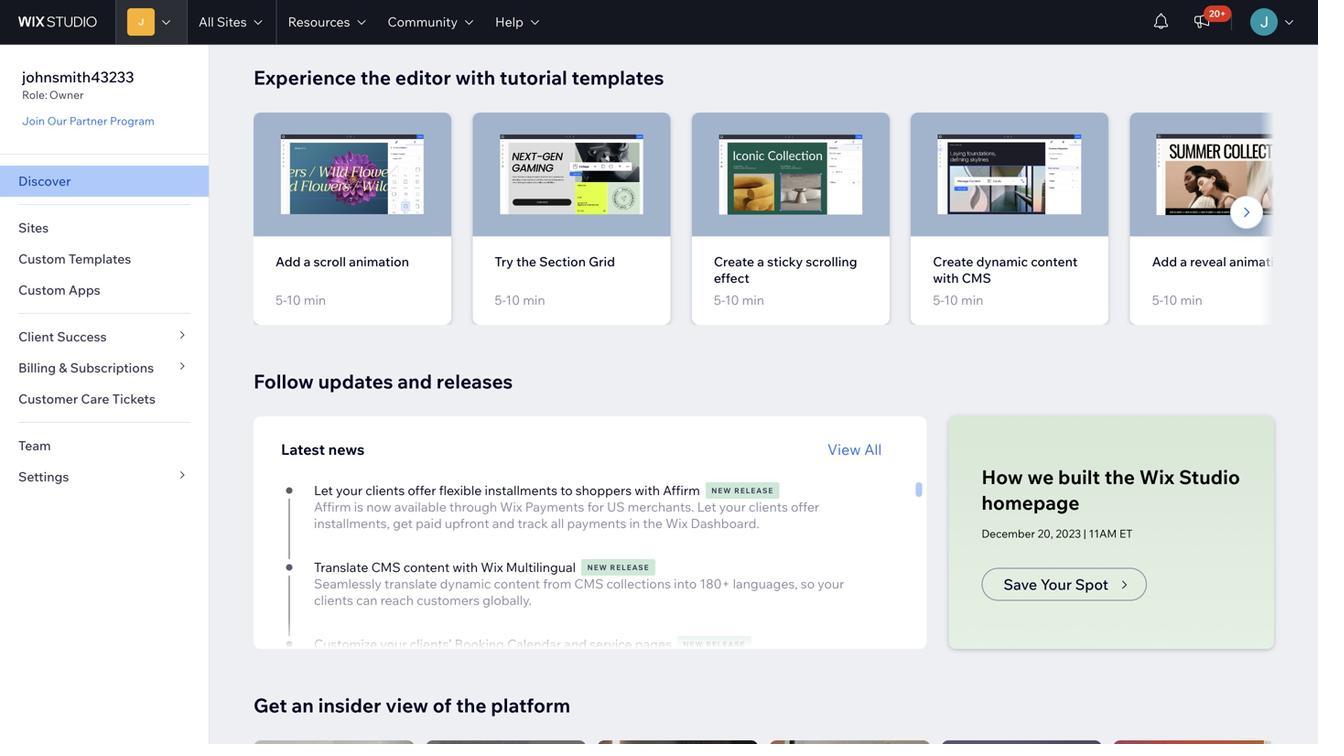 Task type: vqa. For each thing, say whether or not it's contained in the screenshot.
professional at the top left
no



Task type: locate. For each thing, give the bounding box(es) containing it.
new release up collections
[[587, 563, 649, 572]]

affirm up the installments,
[[314, 499, 351, 515]]

sticky
[[767, 253, 803, 269]]

add
[[276, 253, 301, 269], [1152, 253, 1177, 269]]

new release for customize your clients' booking calendar and service pages
[[683, 640, 745, 649]]

new release down 180+
[[683, 640, 745, 649]]

1 10 from the left
[[287, 292, 301, 308]]

11am
[[1089, 527, 1117, 540]]

2 create from the left
[[933, 253, 973, 269]]

0 vertical spatial custom
[[18, 251, 66, 267]]

0 horizontal spatial and
[[397, 369, 432, 393]]

payments
[[525, 499, 584, 515]]

affirm up merchants.
[[663, 482, 700, 498]]

all
[[199, 14, 214, 30], [864, 440, 882, 458]]

content inside create dynamic content with cms 5-10 min
[[1031, 253, 1078, 269]]

0 horizontal spatial dynamic
[[440, 576, 491, 592]]

new for customize your clients' booking calendar and service pages
[[683, 640, 704, 649]]

customize your clients' booking calendar and service pages
[[314, 636, 672, 652]]

4 5- from the left
[[933, 292, 944, 308]]

let up dashboard.
[[697, 499, 716, 515]]

1 vertical spatial release
[[610, 563, 649, 572]]

your right so
[[818, 576, 844, 592]]

1 horizontal spatial create
[[933, 253, 973, 269]]

min
[[304, 292, 326, 308], [523, 292, 545, 308], [742, 292, 764, 308], [961, 292, 983, 308], [1180, 292, 1203, 308]]

animation for add a scroll animation
[[349, 253, 409, 269]]

section
[[539, 253, 586, 269]]

2 horizontal spatial cms
[[962, 270, 991, 286]]

1 horizontal spatial new
[[683, 640, 704, 649]]

1 vertical spatial custom
[[18, 282, 66, 298]]

1 animation from the left
[[349, 253, 409, 269]]

discover link
[[0, 166, 209, 197]]

3 5-10 min from the left
[[1152, 292, 1203, 308]]

4 10 from the left
[[944, 292, 958, 308]]

settings
[[18, 469, 69, 485]]

we
[[1027, 465, 1054, 489]]

a left reveal
[[1180, 253, 1187, 269]]

min for add a scroll animation
[[304, 292, 326, 308]]

list containing add a scroll animation
[[254, 112, 1318, 325]]

your inside the seamlessly translate dynamic content from cms collections into 180+ languages, so your clients can reach customers globally.
[[818, 576, 844, 592]]

all right view
[[864, 440, 882, 458]]

release up collections
[[610, 563, 649, 572]]

booking
[[455, 636, 504, 652]]

5- inside create dynamic content with cms 5-10 min
[[933, 292, 944, 308]]

view all
[[827, 440, 882, 458]]

0 horizontal spatial animation
[[349, 253, 409, 269]]

custom left apps
[[18, 282, 66, 298]]

new right pages
[[683, 640, 704, 649]]

the right the built
[[1105, 465, 1135, 489]]

2 vertical spatial release
[[706, 640, 745, 649]]

your up dashboard.
[[719, 499, 746, 515]]

updates
[[318, 369, 393, 393]]

0 vertical spatial dynamic
[[976, 253, 1028, 269]]

and inside affirm is now available through wix payments for us merchants. let your clients offer installments, get paid upfront and track all payments in the wix dashboard.
[[492, 515, 515, 531]]

animation
[[349, 253, 409, 269], [1229, 253, 1289, 269]]

can
[[356, 592, 378, 608]]

1 add from the left
[[276, 253, 301, 269]]

custom up custom apps
[[18, 251, 66, 267]]

sites
[[217, 14, 247, 30], [18, 220, 49, 236]]

0 vertical spatial and
[[397, 369, 432, 393]]

new up the seamlessly translate dynamic content from cms collections into 180+ languages, so your clients can reach customers globally.
[[587, 563, 608, 572]]

seamlessly
[[314, 576, 382, 592]]

min inside create a sticky scrolling effect 5-10 min
[[742, 292, 764, 308]]

2 vertical spatial new
[[683, 640, 704, 649]]

the inside list
[[516, 253, 536, 269]]

0 horizontal spatial all
[[199, 14, 214, 30]]

5-10 min for scroll
[[276, 292, 326, 308]]

content inside the seamlessly translate dynamic content from cms collections into 180+ languages, so your clients can reach customers globally.
[[494, 576, 540, 592]]

through
[[449, 499, 497, 515]]

customers
[[417, 592, 480, 608]]

list inside discover element
[[254, 112, 1318, 325]]

and left track
[[492, 515, 515, 531]]

3 5- from the left
[[714, 292, 725, 308]]

an
[[291, 693, 314, 717]]

track
[[518, 515, 548, 531]]

min inside create dynamic content with cms 5-10 min
[[961, 292, 983, 308]]

animation right reveal
[[1229, 253, 1289, 269]]

homepage
[[982, 490, 1080, 515]]

1 vertical spatial dynamic
[[440, 576, 491, 592]]

new up dashboard.
[[711, 486, 732, 495]]

animation right scroll
[[349, 253, 409, 269]]

3 10 from the left
[[725, 292, 739, 308]]

get
[[254, 693, 287, 717]]

platform
[[491, 693, 570, 717]]

discover
[[18, 173, 71, 189]]

add left scroll
[[276, 253, 301, 269]]

2 min from the left
[[523, 292, 545, 308]]

experience
[[254, 65, 356, 90]]

0 vertical spatial new
[[711, 486, 732, 495]]

globally.
[[483, 592, 532, 608]]

2 horizontal spatial content
[[1031, 253, 1078, 269]]

0 horizontal spatial create
[[714, 253, 754, 269]]

5 min from the left
[[1180, 292, 1203, 308]]

view
[[386, 693, 428, 717]]

clients inside affirm is now available through wix payments for us merchants. let your clients offer installments, get paid upfront and track all payments in the wix dashboard.
[[749, 499, 788, 515]]

clients inside the seamlessly translate dynamic content from cms collections into 180+ languages, so your clients can reach customers globally.
[[314, 592, 353, 608]]

1 horizontal spatial dynamic
[[976, 253, 1028, 269]]

1 min from the left
[[304, 292, 326, 308]]

add left reveal
[[1152, 253, 1177, 269]]

latest
[[281, 440, 325, 458]]

1 horizontal spatial let
[[697, 499, 716, 515]]

0 vertical spatial all
[[199, 14, 214, 30]]

a inside create a sticky scrolling effect 5-10 min
[[757, 253, 764, 269]]

reveal
[[1190, 253, 1226, 269]]

new
[[711, 486, 732, 495], [587, 563, 608, 572], [683, 640, 704, 649]]

1 vertical spatial new release
[[587, 563, 649, 572]]

december 20, 2023 | 11am et
[[982, 527, 1133, 540]]

customer care tickets
[[18, 391, 156, 407]]

seamlessly translate dynamic content from cms collections into 180+ languages, so your clients can reach customers globally.
[[314, 576, 844, 608]]

clients
[[365, 482, 405, 498], [749, 499, 788, 515], [314, 592, 353, 608]]

1 horizontal spatial cms
[[574, 576, 604, 592]]

0 horizontal spatial content
[[403, 559, 450, 575]]

all right j button
[[199, 14, 214, 30]]

cms inside create dynamic content with cms 5-10 min
[[962, 270, 991, 286]]

2 horizontal spatial and
[[564, 636, 587, 652]]

5-10 min down try
[[495, 292, 545, 308]]

sites inside sidebar element
[[18, 220, 49, 236]]

0 horizontal spatial a
[[304, 253, 311, 269]]

1 a from the left
[[304, 253, 311, 269]]

the inside affirm is now available through wix payments for us merchants. let your clients offer installments, get paid upfront and track all payments in the wix dashboard.
[[643, 515, 663, 531]]

sidebar element
[[0, 44, 210, 744]]

a
[[304, 253, 311, 269], [757, 253, 764, 269], [1180, 253, 1187, 269]]

5- for add a scroll animation
[[276, 292, 287, 308]]

and left service
[[564, 636, 587, 652]]

and
[[397, 369, 432, 393], [492, 515, 515, 531], [564, 636, 587, 652]]

1 vertical spatial all
[[864, 440, 882, 458]]

3 a from the left
[[1180, 253, 1187, 269]]

create inside create dynamic content with cms 5-10 min
[[933, 253, 973, 269]]

2 5- from the left
[[495, 292, 506, 308]]

5-10 min down scroll
[[276, 292, 326, 308]]

5 5- from the left
[[1152, 292, 1163, 308]]

wix left studio
[[1139, 465, 1175, 489]]

0 vertical spatial release
[[734, 486, 774, 495]]

save your spot
[[1003, 575, 1108, 593]]

create
[[714, 253, 754, 269], [933, 253, 973, 269]]

1 5- from the left
[[276, 292, 287, 308]]

1 vertical spatial sites
[[18, 220, 49, 236]]

your left clients'
[[380, 636, 407, 652]]

list
[[254, 112, 1318, 325]]

release for customize your clients' booking calendar and service pages
[[706, 640, 745, 649]]

and right "updates"
[[397, 369, 432, 393]]

sites down discover
[[18, 220, 49, 236]]

offer up so
[[791, 499, 819, 515]]

5-
[[276, 292, 287, 308], [495, 292, 506, 308], [714, 292, 725, 308], [933, 292, 944, 308], [1152, 292, 1163, 308]]

content for cms
[[403, 559, 450, 575]]

wix
[[1139, 465, 1175, 489], [500, 499, 522, 515], [666, 515, 688, 531], [481, 559, 503, 575]]

languages,
[[733, 576, 798, 592]]

1 horizontal spatial 5-10 min
[[495, 292, 545, 308]]

0 horizontal spatial new
[[587, 563, 608, 572]]

create inside create a sticky scrolling effect 5-10 min
[[714, 253, 754, 269]]

10 for add a reveal animation
[[1163, 292, 1177, 308]]

2 vertical spatial new release
[[683, 640, 745, 649]]

0 horizontal spatial offer
[[408, 482, 436, 498]]

offer
[[408, 482, 436, 498], [791, 499, 819, 515]]

a left scroll
[[304, 253, 311, 269]]

2 horizontal spatial new
[[711, 486, 732, 495]]

join
[[22, 114, 45, 128]]

release down 180+
[[706, 640, 745, 649]]

let your clients offer flexible installments to shoppers with affirm
[[314, 482, 700, 498]]

the right try
[[516, 253, 536, 269]]

flexible
[[439, 482, 482, 498]]

add a reveal animation
[[1152, 253, 1289, 269]]

clients down seamlessly
[[314, 592, 353, 608]]

a left sticky
[[757, 253, 764, 269]]

client success button
[[0, 321, 209, 352]]

clients up now at the bottom left
[[365, 482, 405, 498]]

templates
[[69, 251, 131, 267]]

view
[[827, 440, 861, 458]]

merchants.
[[628, 499, 694, 515]]

5 10 from the left
[[1163, 292, 1177, 308]]

1 custom from the top
[[18, 251, 66, 267]]

1 horizontal spatial offer
[[791, 499, 819, 515]]

client
[[18, 329, 54, 345]]

your up is
[[336, 482, 363, 498]]

0 horizontal spatial clients
[[314, 592, 353, 608]]

2 horizontal spatial a
[[1180, 253, 1187, 269]]

collections
[[606, 576, 671, 592]]

customer
[[18, 391, 78, 407]]

multilingual
[[506, 559, 576, 575]]

1 horizontal spatial sites
[[217, 14, 247, 30]]

the right in
[[643, 515, 663, 531]]

1 horizontal spatial all
[[864, 440, 882, 458]]

partner
[[69, 114, 107, 128]]

2 animation from the left
[[1229, 253, 1289, 269]]

new release for let your clients offer flexible installments to shoppers with affirm
[[711, 486, 774, 495]]

2 horizontal spatial 5-10 min
[[1152, 292, 1203, 308]]

2 horizontal spatial clients
[[749, 499, 788, 515]]

5-10 min
[[276, 292, 326, 308], [495, 292, 545, 308], [1152, 292, 1203, 308]]

5-10 min for reveal
[[1152, 292, 1203, 308]]

0 horizontal spatial add
[[276, 253, 301, 269]]

affirm is now available through wix payments for us merchants. let your clients offer installments, get paid upfront and track all payments in the wix dashboard.
[[314, 499, 819, 531]]

2 custom from the top
[[18, 282, 66, 298]]

0 vertical spatial new release
[[711, 486, 774, 495]]

view all button
[[827, 438, 895, 460]]

cms inside the seamlessly translate dynamic content from cms collections into 180+ languages, so your clients can reach customers globally.
[[574, 576, 604, 592]]

2 5-10 min from the left
[[495, 292, 545, 308]]

0 horizontal spatial 5-10 min
[[276, 292, 326, 308]]

content for dynamic
[[1031, 253, 1078, 269]]

1 horizontal spatial animation
[[1229, 253, 1289, 269]]

the
[[360, 65, 391, 90], [516, 253, 536, 269], [1105, 465, 1135, 489], [643, 515, 663, 531], [456, 693, 487, 717]]

1 5-10 min from the left
[[276, 292, 326, 308]]

1 horizontal spatial content
[[494, 576, 540, 592]]

with inside create dynamic content with cms 5-10 min
[[933, 270, 959, 286]]

in
[[629, 515, 640, 531]]

dynamic inside create dynamic content with cms 5-10 min
[[976, 253, 1028, 269]]

1 vertical spatial new
[[587, 563, 608, 572]]

2 10 from the left
[[506, 292, 520, 308]]

2 a from the left
[[757, 253, 764, 269]]

1 create from the left
[[714, 253, 754, 269]]

create for cms
[[933, 253, 973, 269]]

3 min from the left
[[742, 292, 764, 308]]

0 horizontal spatial sites
[[18, 220, 49, 236]]

offer inside affirm is now available through wix payments for us merchants. let your clients offer installments, get paid upfront and track all payments in the wix dashboard.
[[791, 499, 819, 515]]

1 horizontal spatial and
[[492, 515, 515, 531]]

let down latest news at the bottom of page
[[314, 482, 333, 498]]

the inside how we built the wix studio homepage
[[1105, 465, 1135, 489]]

0 horizontal spatial affirm
[[314, 499, 351, 515]]

10
[[287, 292, 301, 308], [506, 292, 520, 308], [725, 292, 739, 308], [944, 292, 958, 308], [1163, 292, 1177, 308]]

clients up dashboard.
[[749, 499, 788, 515]]

join our partner program
[[22, 114, 154, 128]]

2 add from the left
[[1152, 253, 1177, 269]]

1 vertical spatial and
[[492, 515, 515, 531]]

settings button
[[0, 461, 209, 492]]

december
[[982, 527, 1035, 540]]

the right the of
[[456, 693, 487, 717]]

4 min from the left
[[961, 292, 983, 308]]

offer up 'available'
[[408, 482, 436, 498]]

a for sticky
[[757, 253, 764, 269]]

wix down let your clients offer flexible installments to shoppers with affirm on the bottom of page
[[500, 499, 522, 515]]

2 vertical spatial and
[[564, 636, 587, 652]]

follow
[[254, 369, 314, 393]]

installments,
[[314, 515, 390, 531]]

new release up dashboard.
[[711, 486, 774, 495]]

sites right j button
[[217, 14, 247, 30]]

custom templates
[[18, 251, 131, 267]]

release up dashboard.
[[734, 486, 774, 495]]

johnsmith43233 role: owner
[[22, 68, 134, 102]]

1 horizontal spatial a
[[757, 253, 764, 269]]

5-10 min down reveal
[[1152, 292, 1203, 308]]

1 horizontal spatial add
[[1152, 253, 1177, 269]]

with
[[455, 65, 495, 90], [933, 270, 959, 286], [635, 482, 660, 498], [453, 559, 478, 575]]

scroll
[[313, 253, 346, 269]]



Task type: describe. For each thing, give the bounding box(es) containing it.
program
[[110, 114, 154, 128]]

5- for add a reveal animation
[[1152, 292, 1163, 308]]

0 horizontal spatial cms
[[371, 559, 401, 575]]

new release for translate cms content with wix multilingual
[[587, 563, 649, 572]]

success
[[57, 329, 107, 345]]

from
[[543, 576, 571, 592]]

5-10 min for section
[[495, 292, 545, 308]]

get an insider view of the platform
[[254, 693, 570, 717]]

a for reveal
[[1180, 253, 1187, 269]]

a for scroll
[[304, 253, 311, 269]]

wix up "globally." on the bottom left of the page
[[481, 559, 503, 575]]

try
[[495, 253, 513, 269]]

create a sticky scrolling effect 5-10 min
[[714, 253, 857, 308]]

your inside affirm is now available through wix payments for us merchants. let your clients offer installments, get paid upfront and track all payments in the wix dashboard.
[[719, 499, 746, 515]]

0 vertical spatial sites
[[217, 14, 247, 30]]

get
[[393, 515, 413, 531]]

johnsmith43233
[[22, 68, 134, 86]]

min for add a reveal animation
[[1180, 292, 1203, 308]]

custom for custom apps
[[18, 282, 66, 298]]

new for let your clients offer flexible installments to shoppers with affirm
[[711, 486, 732, 495]]

dynamic inside the seamlessly translate dynamic content from cms collections into 180+ languages, so your clients can reach customers globally.
[[440, 576, 491, 592]]

releases
[[436, 369, 513, 393]]

with for multilingual
[[453, 559, 478, 575]]

add for add a reveal animation
[[1152, 253, 1177, 269]]

wix inside how we built the wix studio homepage
[[1139, 465, 1175, 489]]

1 horizontal spatial clients
[[365, 482, 405, 498]]

10 for add a scroll animation
[[287, 292, 301, 308]]

create for effect
[[714, 253, 754, 269]]

installments
[[485, 482, 557, 498]]

customize
[[314, 636, 377, 652]]

paid
[[416, 515, 442, 531]]

20,
[[1038, 527, 1053, 540]]

client success
[[18, 329, 107, 345]]

10 inside create dynamic content with cms 5-10 min
[[944, 292, 958, 308]]

built
[[1058, 465, 1100, 489]]

all
[[551, 515, 564, 531]]

10 for try the section grid
[[506, 292, 520, 308]]

tickets
[[112, 391, 156, 407]]

insider
[[318, 693, 381, 717]]

add for add a scroll animation
[[276, 253, 301, 269]]

editor
[[395, 65, 451, 90]]

release for let your clients offer flexible installments to shoppers with affirm
[[734, 486, 774, 495]]

0 horizontal spatial let
[[314, 482, 333, 498]]

let inside affirm is now available through wix payments for us merchants. let your clients offer installments, get paid upfront and track all payments in the wix dashboard.
[[697, 499, 716, 515]]

min for try the section grid
[[523, 292, 545, 308]]

the left editor
[[360, 65, 391, 90]]

studio
[[1179, 465, 1240, 489]]

experience the editor with tutorial templates
[[254, 65, 664, 90]]

team
[[18, 438, 51, 454]]

animation for add a reveal animation
[[1229, 253, 1289, 269]]

effect
[[714, 270, 749, 286]]

new for translate cms content with wix multilingual
[[587, 563, 608, 572]]

of
[[433, 693, 452, 717]]

translate
[[384, 576, 437, 592]]

clients for seamlessly translate dynamic content from cms collections into 180+ languages, so your clients can reach customers globally.
[[314, 592, 353, 608]]

with for templates
[[455, 65, 495, 90]]

5- inside create a sticky scrolling effect 5-10 min
[[714, 292, 725, 308]]

release for translate cms content with wix multilingual
[[610, 563, 649, 572]]

j button
[[115, 0, 187, 44]]

available
[[394, 499, 446, 515]]

help button
[[484, 0, 550, 44]]

5- for try the section grid
[[495, 292, 506, 308]]

role:
[[22, 88, 47, 102]]

follow updates and releases
[[254, 369, 513, 393]]

to
[[560, 482, 573, 498]]

us
[[607, 499, 625, 515]]

wix down merchants.
[[666, 515, 688, 531]]

payments
[[567, 515, 626, 531]]

translate cms content with wix multilingual
[[314, 559, 576, 575]]

into
[[674, 576, 697, 592]]

&
[[59, 360, 67, 376]]

owner
[[49, 88, 84, 102]]

pages
[[635, 636, 672, 652]]

clients'
[[410, 636, 452, 652]]

upfront
[[445, 515, 489, 531]]

all inside view all button
[[864, 440, 882, 458]]

shoppers
[[576, 482, 632, 498]]

j
[[138, 16, 144, 27]]

with for 5-
[[933, 270, 959, 286]]

|
[[1084, 527, 1086, 540]]

subscriptions
[[70, 360, 154, 376]]

calendar
[[507, 636, 561, 652]]

grid
[[589, 253, 615, 269]]

2023
[[1056, 527, 1081, 540]]

reach
[[380, 592, 414, 608]]

news
[[328, 440, 365, 458]]

discover element
[[210, 0, 1318, 744]]

so
[[801, 576, 815, 592]]

180+
[[700, 576, 730, 592]]

billing
[[18, 360, 56, 376]]

translate
[[314, 559, 368, 575]]

custom templates link
[[0, 243, 209, 275]]

how we built the wix studio homepage
[[982, 465, 1240, 515]]

for
[[587, 499, 604, 515]]

custom apps
[[18, 282, 100, 298]]

your
[[1041, 575, 1072, 593]]

custom for custom templates
[[18, 251, 66, 267]]

billing & subscriptions button
[[0, 352, 209, 384]]

10 inside create a sticky scrolling effect 5-10 min
[[725, 292, 739, 308]]

join our partner program button
[[22, 113, 154, 129]]

help
[[495, 14, 523, 30]]

affirm inside affirm is now available through wix payments for us merchants. let your clients offer installments, get paid upfront and track all payments in the wix dashboard.
[[314, 499, 351, 515]]

et
[[1119, 527, 1133, 540]]

add a scroll animation
[[276, 253, 409, 269]]

community
[[388, 14, 458, 30]]

sites link
[[0, 212, 209, 243]]

create dynamic content with cms 5-10 min
[[933, 253, 1078, 308]]

save
[[1003, 575, 1037, 593]]

1 horizontal spatial affirm
[[663, 482, 700, 498]]

team link
[[0, 430, 209, 461]]

how
[[982, 465, 1023, 489]]

clients for affirm is now available through wix payments for us merchants. let your clients offer installments, get paid upfront and track all payments in the wix dashboard.
[[749, 499, 788, 515]]



